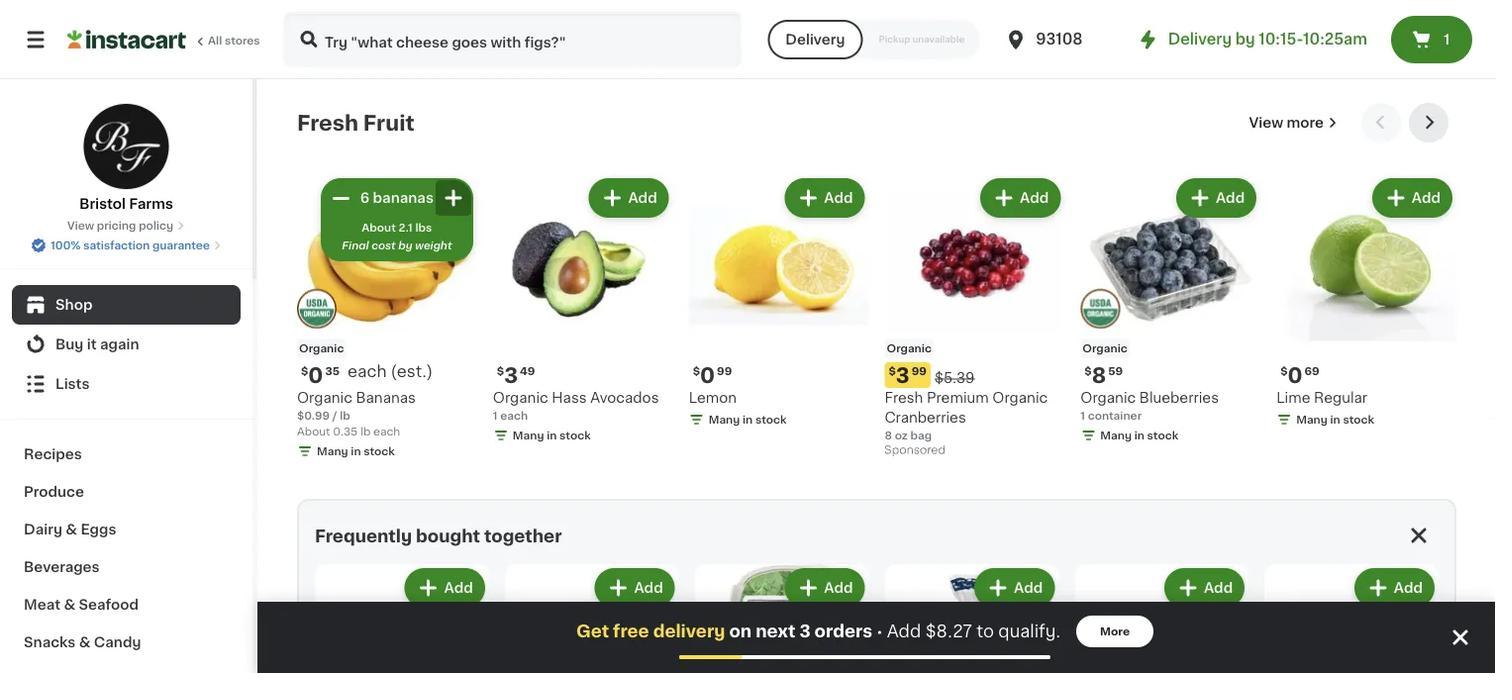 Task type: describe. For each thing, give the bounding box(es) containing it.
8 inside $ 3 99 $5.39 fresh premium organic cranberries 8 oz bag
[[885, 430, 892, 441]]

candy
[[94, 636, 141, 650]]

more
[[1100, 626, 1130, 637]]

organic up premium at the bottom of the page
[[887, 343, 932, 354]]

cranberries
[[885, 411, 966, 425]]

farms
[[129, 197, 173, 211]]

meat
[[24, 598, 60, 612]]

organic up '35'
[[299, 343, 344, 354]]

$ inside $ 0 35
[[301, 366, 308, 377]]

$5.39
[[935, 371, 975, 385]]

sponsored badge image
[[885, 445, 945, 456]]

organic inside organic bananas $0.99 / lb about 0.35 lb each
[[297, 391, 352, 405]]

Search field
[[285, 14, 740, 65]]

$ 3 99 $5.39 fresh premium organic cranberries 8 oz bag
[[885, 365, 1048, 441]]

lists
[[55, 377, 90, 391]]

$ 0 99
[[693, 365, 732, 386]]

/
[[332, 410, 337, 421]]

blueberries
[[1139, 391, 1219, 405]]

many down the organic hass avocados 1 each
[[513, 430, 544, 441]]

buy it again
[[55, 338, 139, 352]]

item badge image
[[297, 289, 337, 329]]

more button
[[1076, 616, 1154, 648]]

organic inside the organic hass avocados 1 each
[[493, 391, 548, 405]]

1 inside organic blueberries 1 container
[[1081, 410, 1085, 421]]

lime
[[1276, 391, 1310, 405]]

10:15-
[[1259, 32, 1303, 47]]

final
[[342, 240, 369, 251]]

& for dairy
[[66, 523, 77, 537]]

bananas
[[373, 191, 434, 205]]

policy
[[139, 220, 173, 231]]

93108
[[1036, 32, 1083, 47]]

together
[[484, 528, 562, 545]]

organic up 59
[[1083, 343, 1128, 354]]

69
[[1305, 366, 1320, 377]]

delivery by 10:15-10:25am
[[1168, 32, 1367, 47]]

to
[[977, 623, 994, 640]]

bananas
[[356, 391, 416, 405]]

delivery by 10:15-10:25am link
[[1136, 28, 1367, 51]]

1 button
[[1391, 16, 1472, 63]]

decrement quantity of organic bananas image
[[329, 186, 352, 210]]

1 inside the organic hass avocados 1 each
[[493, 410, 498, 421]]

fresh fruit
[[297, 112, 415, 133]]

dairy & eggs
[[24, 523, 116, 537]]

$ 0 69
[[1280, 365, 1320, 386]]

product group containing 8
[[1081, 174, 1261, 447]]

2.1
[[399, 222, 413, 233]]

bristol farms logo image
[[83, 103, 170, 190]]

bristol
[[79, 197, 126, 211]]

oz
[[895, 430, 908, 441]]

eggs
[[81, 523, 116, 537]]

premium
[[927, 391, 989, 405]]

$ for organic hass avocados
[[497, 366, 504, 377]]

instacart logo image
[[67, 28, 186, 51]]

add inside the treatment tracker modal dialog
[[887, 623, 921, 640]]

& for meat
[[64, 598, 75, 612]]

many in stock down the organic hass avocados 1 each
[[513, 430, 591, 441]]

organic inside organic blueberries 1 container
[[1081, 391, 1136, 405]]

organic bananas $0.99 / lb about 0.35 lb each
[[297, 391, 416, 437]]

$3.99 original price: $5.39 element
[[885, 362, 1065, 388]]

weight
[[415, 240, 452, 251]]

many inside product group
[[1100, 430, 1132, 441]]

bag
[[910, 430, 932, 441]]

more
[[1287, 116, 1324, 130]]

regular
[[1314, 391, 1368, 405]]

99 for 3
[[912, 366, 927, 377]]

about inside organic bananas $0.99 / lb about 0.35 lb each
[[297, 426, 330, 437]]

bought
[[416, 528, 480, 545]]

100% satisfaction guarantee
[[51, 240, 210, 251]]

snacks & candy
[[24, 636, 141, 650]]

$8.27
[[925, 623, 972, 640]]

satisfaction
[[83, 240, 150, 251]]

get free delivery on next 3 orders • add $8.27 to qualify.
[[576, 623, 1060, 640]]

0 for lemon
[[700, 365, 715, 386]]

beverages
[[24, 560, 100, 574]]

produce
[[24, 485, 84, 499]]

1 0 from the left
[[308, 365, 323, 385]]

$ inside $ 3 99 $5.39 fresh premium organic cranberries 8 oz bag
[[889, 366, 896, 377]]

$ 0 35
[[301, 365, 340, 385]]

fresh inside $ 3 99 $5.39 fresh premium organic cranberries 8 oz bag
[[885, 391, 923, 405]]

view for view more
[[1249, 116, 1283, 130]]

free
[[613, 623, 649, 640]]

0 for lime regular
[[1288, 365, 1303, 386]]

shop link
[[12, 285, 241, 325]]

view pricing policy link
[[67, 218, 185, 234]]

3 for 3
[[504, 365, 518, 386]]

& for snacks
[[79, 636, 90, 650]]

about inside about 2.1 lbs final cost by weight
[[362, 222, 396, 233]]

35
[[325, 366, 340, 377]]

93108 button
[[1004, 12, 1123, 67]]

view more
[[1249, 116, 1324, 130]]

•
[[877, 624, 883, 639]]

buy
[[55, 338, 84, 352]]

snacks & candy link
[[12, 624, 241, 661]]

fruit
[[363, 112, 415, 133]]

view more button
[[1241, 103, 1346, 143]]

organic inside $ 3 99 $5.39 fresh premium organic cranberries 8 oz bag
[[992, 391, 1048, 405]]

many down lime regular at the right bottom of page
[[1296, 414, 1328, 425]]



Task type: vqa. For each thing, say whether or not it's contained in the screenshot.
qfc
no



Task type: locate. For each thing, give the bounding box(es) containing it.
99 for 0
[[717, 366, 732, 377]]

by down the 2.1
[[398, 240, 412, 251]]

$ left 59
[[1085, 366, 1092, 377]]

3 0 from the left
[[1288, 365, 1303, 386]]

None search field
[[283, 12, 742, 67]]

6 bananas
[[360, 191, 434, 205]]

2 horizontal spatial 3
[[896, 365, 910, 385]]

view
[[1249, 116, 1283, 130], [67, 220, 94, 231]]

product group
[[297, 174, 477, 463], [493, 174, 673, 447], [689, 174, 869, 432], [885, 174, 1065, 461], [1081, 174, 1261, 447], [1276, 174, 1457, 432], [315, 564, 489, 673], [505, 564, 679, 673], [695, 564, 869, 673], [885, 564, 1059, 673], [1075, 564, 1249, 673], [1265, 564, 1439, 673]]

3 inside $ 3 99 $5.39 fresh premium organic cranberries 8 oz bag
[[896, 365, 910, 385]]

$ left '35'
[[301, 366, 308, 377]]

each up bananas
[[348, 363, 387, 379]]

1 $ from the left
[[301, 366, 308, 377]]

1 horizontal spatial 3
[[799, 623, 811, 640]]

each down bananas
[[373, 426, 400, 437]]

main content
[[257, 79, 1496, 673]]

2 horizontal spatial 1
[[1444, 33, 1450, 47]]

lb
[[340, 410, 350, 421], [361, 426, 371, 437]]

main content containing fresh fruit
[[257, 79, 1496, 673]]

10:25am
[[1303, 32, 1367, 47]]

organic up /
[[297, 391, 352, 405]]

3 left 49
[[504, 365, 518, 386]]

0.35
[[333, 426, 358, 437]]

fresh
[[297, 112, 358, 133], [885, 391, 923, 405]]

0 vertical spatial &
[[66, 523, 77, 537]]

container
[[1088, 410, 1142, 421]]

3 $ from the left
[[497, 366, 504, 377]]

again
[[100, 338, 139, 352]]

1 vertical spatial fresh
[[885, 391, 923, 405]]

2 vertical spatial &
[[79, 636, 90, 650]]

& left 'candy'
[[79, 636, 90, 650]]

many down lemon
[[709, 414, 740, 425]]

by inside about 2.1 lbs final cost by weight
[[398, 240, 412, 251]]

delivery for delivery
[[786, 33, 845, 47]]

1 horizontal spatial 8
[[1092, 365, 1106, 386]]

$ inside $ 0 69
[[1280, 366, 1288, 377]]

lemon
[[689, 391, 737, 405]]

0 horizontal spatial fresh
[[297, 112, 358, 133]]

dairy & eggs link
[[12, 511, 241, 549]]

100% satisfaction guarantee button
[[31, 234, 222, 253]]

seafood
[[79, 598, 139, 612]]

100%
[[51, 240, 81, 251]]

fresh up the 'cranberries'
[[885, 391, 923, 405]]

many down container
[[1100, 430, 1132, 441]]

99 inside $ 3 99 $5.39 fresh premium organic cranberries 8 oz bag
[[912, 366, 927, 377]]

many in stock down 0.35
[[317, 446, 395, 457]]

1 vertical spatial each
[[500, 410, 528, 421]]

item carousel region
[[297, 103, 1457, 483]]

& right meat
[[64, 598, 75, 612]]

1 horizontal spatial 1
[[1081, 410, 1085, 421]]

0 horizontal spatial delivery
[[786, 33, 845, 47]]

shop
[[55, 298, 92, 312]]

it
[[87, 338, 97, 352]]

organic
[[299, 343, 344, 354], [887, 343, 932, 354], [1083, 343, 1128, 354], [297, 391, 352, 405], [992, 391, 1048, 405], [493, 391, 548, 405], [1081, 391, 1136, 405]]

add button
[[591, 180, 667, 216], [786, 180, 863, 216], [982, 180, 1059, 216], [1178, 180, 1255, 216], [1374, 180, 1451, 216], [407, 570, 483, 606], [597, 570, 673, 606], [786, 570, 863, 606], [976, 570, 1053, 606], [1166, 570, 1243, 606], [1356, 570, 1433, 606]]

3 inside the treatment tracker modal dialog
[[799, 623, 811, 640]]

delivery
[[1168, 32, 1232, 47], [786, 33, 845, 47]]

8 left 'oz'
[[885, 430, 892, 441]]

delivery inside button
[[786, 33, 845, 47]]

2 horizontal spatial 0
[[1288, 365, 1303, 386]]

service type group
[[768, 20, 980, 59]]

$ left 69
[[1280, 366, 1288, 377]]

1 horizontal spatial about
[[362, 222, 396, 233]]

by inside delivery by 10:15-10:25am link
[[1235, 32, 1255, 47]]

each (est.)
[[348, 363, 433, 379]]

2 vertical spatial each
[[373, 426, 400, 437]]

0 vertical spatial lb
[[340, 410, 350, 421]]

0 horizontal spatial 8
[[885, 430, 892, 441]]

frequently bought together
[[315, 528, 562, 545]]

3 up the 'cranberries'
[[896, 365, 910, 385]]

avocados
[[590, 391, 659, 405]]

5 $ from the left
[[1085, 366, 1092, 377]]

recipes
[[24, 448, 82, 461]]

1 horizontal spatial 99
[[912, 366, 927, 377]]

organic down $ 3 49
[[493, 391, 548, 405]]

$0.99
[[297, 410, 330, 421]]

0 horizontal spatial 0
[[308, 365, 323, 385]]

all
[[208, 35, 222, 46]]

view left the more
[[1249, 116, 1283, 130]]

1 horizontal spatial view
[[1249, 116, 1283, 130]]

0 vertical spatial fresh
[[297, 112, 358, 133]]

meat & seafood
[[24, 598, 139, 612]]

many in stock down regular
[[1296, 414, 1374, 425]]

1 horizontal spatial delivery
[[1168, 32, 1232, 47]]

lb right /
[[340, 410, 350, 421]]

about down $0.99
[[297, 426, 330, 437]]

$ left 49
[[497, 366, 504, 377]]

lime regular
[[1276, 391, 1368, 405]]

4 $ from the left
[[693, 366, 700, 377]]

about up cost
[[362, 222, 396, 233]]

organic up container
[[1081, 391, 1136, 405]]

delivery for delivery by 10:15-10:25am
[[1168, 32, 1232, 47]]

1 horizontal spatial lb
[[361, 426, 371, 437]]

in inside product group
[[1134, 430, 1145, 441]]

2 0 from the left
[[700, 365, 715, 386]]

item badge image
[[1081, 289, 1120, 329]]

1 vertical spatial lb
[[361, 426, 371, 437]]

organic hass avocados 1 each
[[493, 391, 659, 421]]

1 vertical spatial 8
[[885, 430, 892, 441]]

0 left '35'
[[308, 365, 323, 385]]

frequently
[[315, 528, 412, 545]]

produce link
[[12, 473, 241, 511]]

on
[[729, 623, 752, 640]]

1
[[1444, 33, 1450, 47], [493, 410, 498, 421], [1081, 410, 1085, 421]]

$ inside $ 0 99
[[693, 366, 700, 377]]

1 horizontal spatial fresh
[[885, 391, 923, 405]]

0 horizontal spatial 99
[[717, 366, 732, 377]]

3 for fresh premium organic cranberries
[[896, 365, 910, 385]]

0 horizontal spatial lb
[[340, 410, 350, 421]]

cost
[[372, 240, 396, 251]]

1 inside 1 button
[[1444, 33, 1450, 47]]

99 up lemon
[[717, 366, 732, 377]]

in
[[743, 414, 753, 425], [1330, 414, 1340, 425], [547, 430, 557, 441], [1134, 430, 1145, 441], [351, 446, 361, 457]]

$ for lime regular
[[1280, 366, 1288, 377]]

hass
[[552, 391, 587, 405]]

3 right next
[[799, 623, 811, 640]]

0 horizontal spatial by
[[398, 240, 412, 251]]

many
[[709, 414, 740, 425], [1296, 414, 1328, 425], [513, 430, 544, 441], [1100, 430, 1132, 441], [317, 446, 348, 457]]

each
[[348, 363, 387, 379], [500, 410, 528, 421], [373, 426, 400, 437]]

fresh left the fruit
[[297, 112, 358, 133]]

delivery button
[[768, 20, 863, 59]]

99 left $5.39
[[912, 366, 927, 377]]

lists link
[[12, 364, 241, 404]]

0 horizontal spatial 3
[[504, 365, 518, 386]]

1 vertical spatial by
[[398, 240, 412, 251]]

stock
[[755, 414, 787, 425], [1343, 414, 1374, 425], [560, 430, 591, 441], [1147, 430, 1178, 441], [364, 446, 395, 457]]

about 2.1 lbs final cost by weight
[[342, 222, 452, 251]]

next
[[756, 623, 796, 640]]

& left eggs
[[66, 523, 77, 537]]

add
[[628, 191, 657, 205], [824, 191, 853, 205], [1020, 191, 1049, 205], [1216, 191, 1245, 205], [1412, 191, 1441, 205], [444, 581, 473, 595], [634, 581, 663, 595], [824, 581, 853, 595], [1014, 581, 1043, 595], [1204, 581, 1233, 595], [1394, 581, 1423, 595], [887, 623, 921, 640]]

by
[[1235, 32, 1255, 47], [398, 240, 412, 251]]

2 99 from the left
[[717, 366, 732, 377]]

0 horizontal spatial about
[[297, 426, 330, 437]]

all stores link
[[67, 12, 261, 67]]

bristol farms
[[79, 197, 173, 211]]

beverages link
[[12, 549, 241, 586]]

$ for lemon
[[693, 366, 700, 377]]

8 left 59
[[1092, 365, 1106, 386]]

99 inside $ 0 99
[[717, 366, 732, 377]]

$ for organic blueberries
[[1085, 366, 1092, 377]]

view inside popup button
[[1249, 116, 1283, 130]]

all stores
[[208, 35, 260, 46]]

2 $ from the left
[[889, 366, 896, 377]]

many in stock down lemon
[[709, 414, 787, 425]]

dairy
[[24, 523, 62, 537]]

6
[[360, 191, 370, 205]]

1 horizontal spatial by
[[1235, 32, 1255, 47]]

lb right 0.35
[[361, 426, 371, 437]]

organic down $3.99 original price: $5.39 element
[[992, 391, 1048, 405]]

$0.35 each (estimated) element
[[297, 362, 477, 388]]

snacks
[[24, 636, 76, 650]]

view pricing policy
[[67, 220, 173, 231]]

view up "100%"
[[67, 220, 94, 231]]

$ inside $ 8 59
[[1085, 366, 1092, 377]]

stores
[[225, 35, 260, 46]]

orders
[[815, 623, 873, 640]]

each down $ 3 49
[[500, 410, 528, 421]]

8 inside product group
[[1092, 365, 1106, 386]]

0 vertical spatial about
[[362, 222, 396, 233]]

many in stock down organic blueberries 1 container
[[1100, 430, 1178, 441]]

recipes link
[[12, 436, 241, 473]]

$ inside $ 3 49
[[497, 366, 504, 377]]

many in stock
[[709, 414, 787, 425], [1296, 414, 1374, 425], [513, 430, 591, 441], [1100, 430, 1178, 441], [317, 446, 395, 457]]

each inside organic bananas $0.99 / lb about 0.35 lb each
[[373, 426, 400, 437]]

by left 10:15-
[[1235, 32, 1255, 47]]

1 vertical spatial &
[[64, 598, 75, 612]]

6 $ from the left
[[1280, 366, 1288, 377]]

0 vertical spatial by
[[1235, 32, 1255, 47]]

frequently bought together section
[[297, 499, 1457, 673]]

0 horizontal spatial 1
[[493, 410, 498, 421]]

1 99 from the left
[[912, 366, 927, 377]]

$ 3 49
[[497, 365, 535, 386]]

0 horizontal spatial view
[[67, 220, 94, 231]]

$ up the 'cranberries'
[[889, 366, 896, 377]]

49
[[520, 366, 535, 377]]

0 vertical spatial 8
[[1092, 365, 1106, 386]]

qualify.
[[998, 623, 1060, 640]]

$ up lemon
[[693, 366, 700, 377]]

organic blueberries 1 container
[[1081, 391, 1219, 421]]

delivery
[[653, 623, 725, 640]]

bristol farms link
[[79, 103, 173, 214]]

(est.)
[[391, 363, 433, 379]]

1 vertical spatial view
[[67, 220, 94, 231]]

3
[[896, 365, 910, 385], [504, 365, 518, 386], [799, 623, 811, 640]]

each inside the organic hass avocados 1 each
[[500, 410, 528, 421]]

8
[[1092, 365, 1106, 386], [885, 430, 892, 441]]

&
[[66, 523, 77, 537], [64, 598, 75, 612], [79, 636, 90, 650]]

lbs
[[415, 222, 432, 233]]

1 horizontal spatial 0
[[700, 365, 715, 386]]

many down 0.35
[[317, 446, 348, 457]]

buy it again link
[[12, 325, 241, 364]]

0 vertical spatial each
[[348, 363, 387, 379]]

$
[[301, 366, 308, 377], [889, 366, 896, 377], [497, 366, 504, 377], [693, 366, 700, 377], [1085, 366, 1092, 377], [1280, 366, 1288, 377]]

0 vertical spatial view
[[1249, 116, 1283, 130]]

view for view pricing policy
[[67, 220, 94, 231]]

pricing
[[97, 220, 136, 231]]

0 left 69
[[1288, 365, 1303, 386]]

about
[[362, 222, 396, 233], [297, 426, 330, 437]]

0 up lemon
[[700, 365, 715, 386]]

increment quantity of organic bananas image
[[441, 186, 465, 210]]

1 vertical spatial about
[[297, 426, 330, 437]]

treatment tracker modal dialog
[[257, 602, 1496, 673]]



